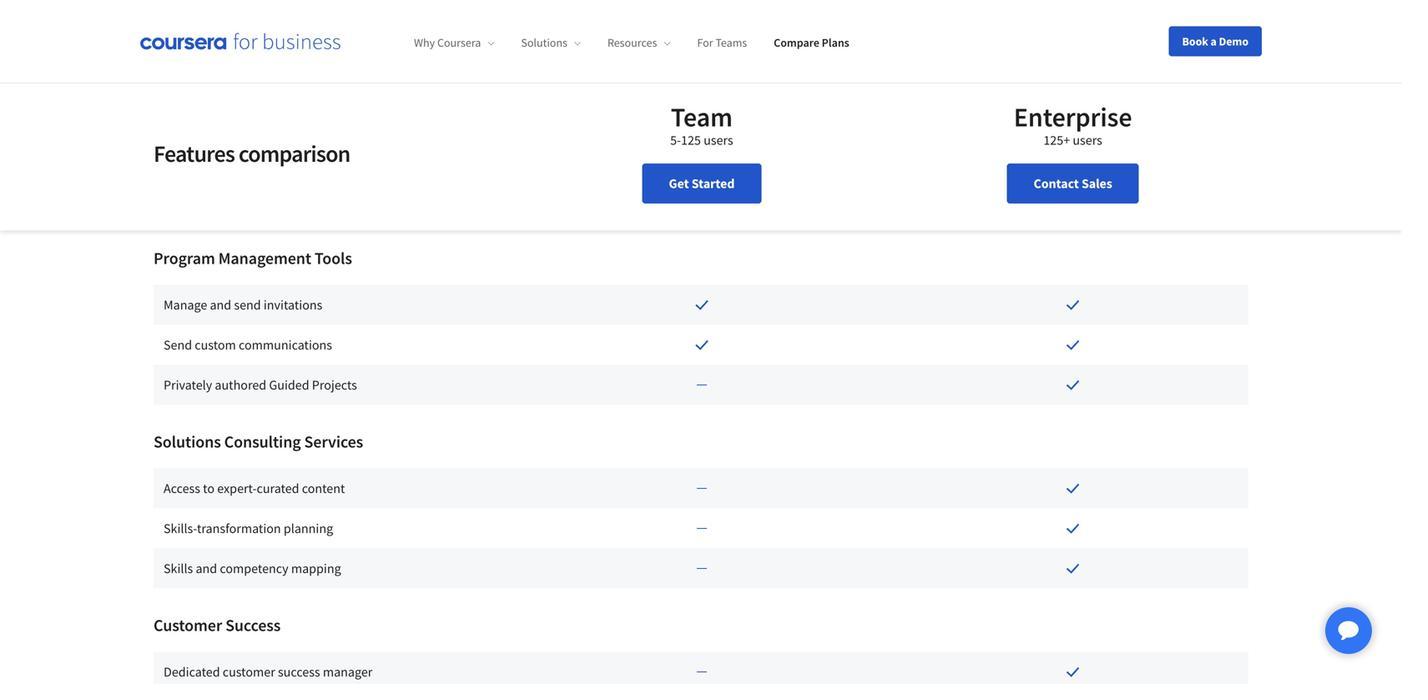 Task type: locate. For each thing, give the bounding box(es) containing it.
to right access
[[203, 480, 215, 497]]

and right skills
[[196, 561, 217, 577]]

content
[[305, 133, 348, 150], [302, 480, 345, 497]]

1 horizontal spatial solutions
[[521, 35, 567, 50]]

program management tools
[[154, 248, 352, 269]]

management
[[218, 248, 311, 269]]

0 horizontal spatial to
[[203, 480, 215, 497]]

mapping
[[291, 561, 341, 577]]

2 users from the left
[[1073, 132, 1103, 149]]

plans
[[822, 35, 849, 50]]

and right insights
[[284, 13, 305, 30]]

0 horizontal spatial solutions
[[154, 432, 221, 452]]

content up planning
[[302, 480, 345, 497]]

custom
[[195, 337, 236, 354]]

skills-transformation planning
[[164, 520, 333, 537]]

solutions link
[[521, 35, 581, 50]]

features
[[154, 139, 235, 168]]

tools
[[315, 248, 352, 269]]

planning
[[284, 520, 333, 537]]

curated
[[257, 480, 299, 497]]

300+ skillsets: job-based content recommendations
[[164, 133, 453, 150]]

benchmarking
[[308, 13, 389, 30]]

sales
[[1082, 175, 1112, 192]]

based
[[268, 133, 302, 150]]

consulting
[[224, 432, 301, 452]]

learned,
[[266, 53, 311, 70]]

0 vertical spatial content
[[305, 133, 348, 150]]

contact
[[1034, 175, 1079, 192]]

analytics for skills learned, proficiency, and time to mastery
[[164, 53, 494, 70]]

300+
[[164, 133, 190, 150]]

analytics
[[164, 53, 214, 70]]

solutions
[[521, 35, 567, 50], [154, 432, 221, 452]]

invitations
[[264, 297, 322, 313]]

for
[[217, 53, 232, 70]]

team 5-125 users
[[670, 100, 733, 149]]

content right the based
[[305, 133, 348, 150]]

for teams
[[697, 35, 747, 50]]

for teams link
[[697, 35, 747, 50]]

to down why coursera
[[434, 53, 446, 70]]

users right '125+'
[[1073, 132, 1103, 149]]

0 vertical spatial solutions
[[521, 35, 567, 50]]

send
[[234, 297, 261, 313]]

get started link
[[642, 164, 761, 204]]

team
[[671, 100, 733, 134]]

0 horizontal spatial users
[[704, 132, 733, 149]]

content for based
[[305, 133, 348, 150]]

compare plans link
[[774, 35, 849, 50]]

enterprise 125+ users
[[1014, 100, 1132, 149]]

1 users from the left
[[704, 132, 733, 149]]

demo
[[1219, 34, 1249, 49]]

1 horizontal spatial users
[[1073, 132, 1103, 149]]

success
[[278, 664, 320, 681]]

send custom communications
[[164, 337, 332, 354]]

guided
[[269, 377, 309, 394]]

0 vertical spatial to
[[434, 53, 446, 70]]

125+
[[1044, 132, 1070, 149]]

users
[[704, 132, 733, 149], [1073, 132, 1103, 149]]

resources link
[[608, 35, 671, 50]]

dedicated customer success manager
[[164, 664, 373, 681]]

1 vertical spatial to
[[203, 480, 215, 497]]

get started
[[669, 175, 735, 192]]

1 vertical spatial content
[[302, 480, 345, 497]]

privately authored guided projects
[[164, 377, 357, 394]]

recommendations
[[350, 133, 453, 150]]

to
[[434, 53, 446, 70], [203, 480, 215, 497]]

1 horizontal spatial to
[[434, 53, 446, 70]]

1 vertical spatial solutions
[[154, 432, 221, 452]]

users right 125
[[704, 132, 733, 149]]

why coursera
[[414, 35, 481, 50]]

customer
[[154, 615, 222, 636]]

services
[[304, 432, 363, 452]]

access
[[164, 480, 200, 497]]

and
[[284, 13, 305, 30], [382, 53, 403, 70], [210, 297, 231, 313], [196, 561, 217, 577]]

comparison
[[239, 139, 350, 168]]



Task type: describe. For each thing, give the bounding box(es) containing it.
manage and send invitations
[[164, 297, 322, 313]]

5-
[[670, 132, 681, 149]]

contact sales
[[1034, 175, 1112, 192]]

started
[[692, 175, 735, 192]]

skillsets:
[[193, 133, 244, 150]]

book a demo button
[[1169, 26, 1262, 56]]

success
[[225, 615, 281, 636]]

solutions for solutions link
[[521, 35, 567, 50]]

send
[[164, 337, 192, 354]]

users inside team 5-125 users
[[704, 132, 733, 149]]

transformation
[[197, 520, 281, 537]]

skill
[[213, 13, 235, 30]]

content for curated
[[302, 480, 345, 497]]

industry skill insights and benchmarking
[[164, 13, 389, 30]]

and left "send"
[[210, 297, 231, 313]]

solutions for solutions consulting services
[[154, 432, 221, 452]]

expert-
[[217, 480, 257, 497]]

skills and competency mapping
[[164, 561, 341, 577]]

coursera for business image
[[140, 33, 341, 50]]

and left time
[[382, 53, 403, 70]]

skills
[[235, 53, 263, 70]]

authored
[[215, 377, 266, 394]]

get
[[669, 175, 689, 192]]

compare
[[774, 35, 820, 50]]

users inside enterprise 125+ users
[[1073, 132, 1103, 149]]

why coursera link
[[414, 35, 494, 50]]

book
[[1182, 34, 1208, 49]]

projects
[[312, 377, 357, 394]]

insights
[[238, 13, 281, 30]]

customer
[[223, 664, 275, 681]]

for
[[697, 35, 713, 50]]

job-
[[246, 133, 268, 150]]

contact sales link
[[1007, 164, 1139, 204]]

privately
[[164, 377, 212, 394]]

manager
[[323, 664, 373, 681]]

customer success
[[154, 615, 281, 636]]

competency
[[220, 561, 289, 577]]

enterprise
[[1014, 100, 1132, 134]]

proficiency,
[[314, 53, 379, 70]]

program
[[154, 248, 215, 269]]

industry
[[164, 13, 210, 30]]

time
[[406, 53, 431, 70]]

communications
[[239, 337, 332, 354]]

dedicated
[[164, 664, 220, 681]]

mastery
[[448, 53, 494, 70]]

teams
[[716, 35, 747, 50]]

skills-
[[164, 520, 197, 537]]

a
[[1211, 34, 1217, 49]]

why
[[414, 35, 435, 50]]

compare plans
[[774, 35, 849, 50]]

resources
[[608, 35, 657, 50]]

book a demo
[[1182, 34, 1249, 49]]

125
[[681, 132, 701, 149]]

access to expert-curated content
[[164, 480, 345, 497]]

skills
[[164, 561, 193, 577]]

manage
[[164, 297, 207, 313]]

solutions consulting services
[[154, 432, 363, 452]]

coursera
[[437, 35, 481, 50]]

features comparison
[[154, 139, 350, 168]]



Task type: vqa. For each thing, say whether or not it's contained in the screenshot.
the right THE AND
no



